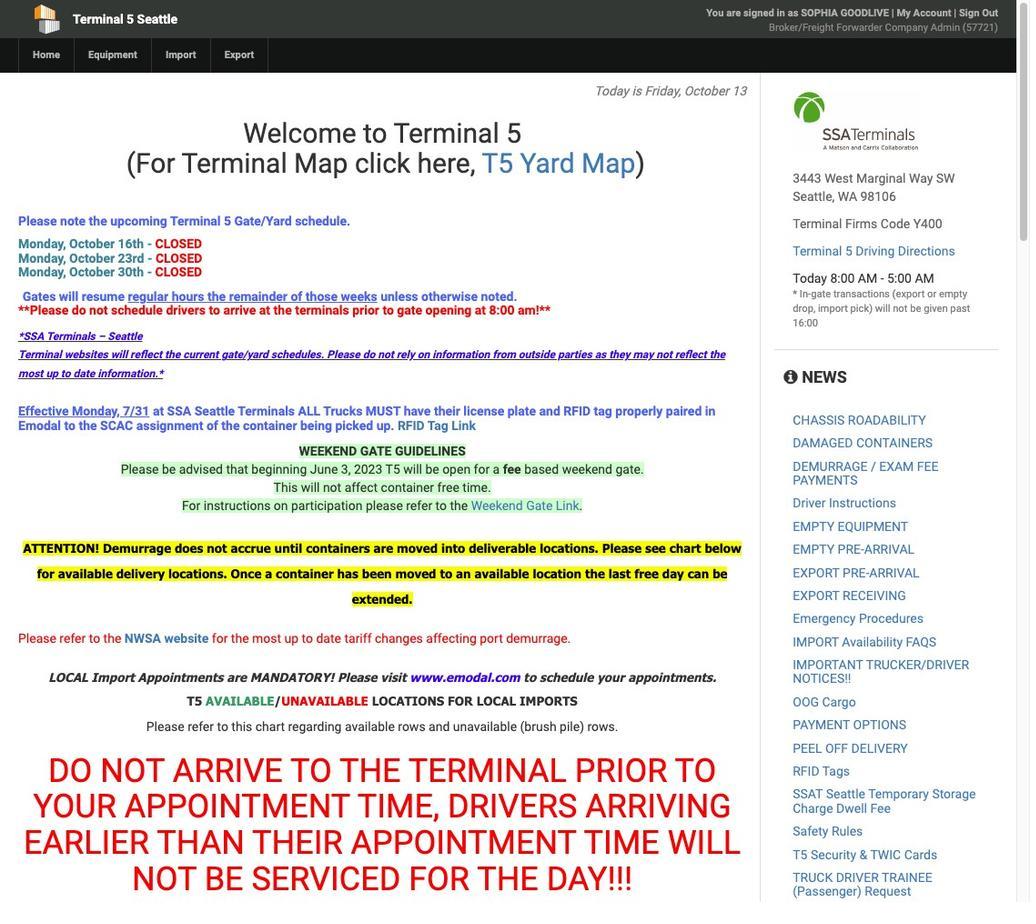 Task type: vqa. For each thing, say whether or not it's contained in the screenshot.
'Service' on the bottom left
no



Task type: locate. For each thing, give the bounding box(es) containing it.
am
[[858, 271, 877, 286], [915, 271, 934, 286]]

website
[[164, 632, 209, 646]]

8:00 left the am!**
[[489, 303, 515, 318]]

delivery
[[851, 741, 908, 756]]

do inside gates will resume regular hours the remainder of those weeks unless otherwise noted. **please do not schedule drivers to arrive at the terminals prior to gate opening at 8:00 am!**
[[72, 303, 86, 318]]

admin
[[931, 22, 960, 34]]

1 vertical spatial container
[[381, 480, 434, 495]]

fee
[[917, 459, 939, 474]]

container inside weekend gate guidelines please be advised that beginning june 3, 2023 t5 will be open for a fee based weekend gate. this will not affect container free time. for instructions on participation please refer to the weekend gate link .
[[381, 480, 434, 495]]

closed
[[155, 237, 202, 252], [156, 251, 202, 266], [155, 265, 202, 280]]

seattle up import link
[[137, 12, 177, 26]]

0 vertical spatial moved
[[397, 541, 438, 556]]

0 horizontal spatial of
[[206, 418, 218, 433]]

appointments
[[138, 670, 223, 685]]

today for today is friday, october 13
[[594, 84, 629, 98]]

refer inside weekend gate guidelines please be advised that beginning june 3, 2023 t5 will be open for a fee based weekend gate. this will not affect container free time. for instructions on participation please refer to the weekend gate link .
[[406, 499, 432, 513]]

0 horizontal spatial up
[[46, 367, 58, 380]]

refer for please refer to the nwsa website for the most up to date tariff changes affecting port demurrage.
[[59, 632, 86, 646]]

5 right 'here,' at the top of page
[[506, 117, 521, 149]]

t5 inside welcome to terminal 5 (for terminal map click here, t5 yard map )
[[482, 147, 513, 179]]

2 vertical spatial for
[[212, 632, 228, 646]]

the right "hours"
[[207, 289, 226, 304]]

the inside weekend gate guidelines please be advised that beginning june 3, 2023 t5 will be open for a fee based weekend gate. this will not affect container free time. for instructions on participation please refer to the weekend gate link .
[[450, 499, 468, 513]]

1 horizontal spatial most
[[252, 632, 281, 646]]

terminals left all
[[238, 404, 295, 419]]

0 vertical spatial pre-
[[838, 542, 864, 557]]

for
[[474, 462, 490, 477], [37, 567, 54, 581], [212, 632, 228, 646]]

are up available
[[227, 670, 247, 685]]

t5 down safety
[[793, 848, 808, 862]]

the left last
[[585, 567, 605, 581]]

do inside *ssa terminals – seattle terminal websites will reflect the current gate/yard schedules. please do not rely on information from outside parties as they may not reflect the most up to date information.*
[[363, 349, 375, 362]]

to up will
[[675, 752, 716, 790]]

0 horizontal spatial at
[[153, 404, 164, 419]]

locations. up the location on the right of page
[[540, 541, 599, 556]]

october left 13
[[684, 84, 729, 98]]

0 vertical spatial terminals
[[46, 331, 95, 343]]

gate up 'import'
[[811, 288, 831, 300]]

1 vertical spatial on
[[274, 499, 288, 513]]

scac
[[100, 418, 133, 433]]

*ssa
[[18, 331, 44, 343]]

seattle inside "chassis roadability damaged containers demurrage / exam fee payments driver instructions empty equipment empty pre-arrival export pre-arrival export receiving emergency procedures import availability faqs important trucker/driver notices!! oog cargo payment options peel off delivery rfid tags ssat seattle temporary storage charge dwell fee safety rules t5 security & twic cards truck driver trainee (passenger) request"
[[826, 788, 865, 802]]

0 vertical spatial empty
[[793, 519, 835, 534]]

t5 inside weekend gate guidelines please be advised that beginning june 3, 2023 t5 will be open for a fee based weekend gate. this will not affect container free time. for instructions on participation please refer to the weekend gate link .
[[385, 462, 400, 477]]

up up mandatory!
[[284, 632, 299, 646]]

1 horizontal spatial |
[[954, 7, 956, 19]]

seattle
[[137, 12, 177, 26], [108, 331, 142, 343], [194, 404, 235, 419], [826, 788, 865, 802]]

2 vertical spatial refer
[[188, 720, 214, 734]]

0 vertical spatial arrival
[[864, 542, 915, 557]]

seattle right ssa at the top of the page
[[194, 404, 235, 419]]

5 inside please note the upcoming terminal 5 gate/yard schedule. monday, october 16th - closed monday, october 23rd - closed monday, october 30th - closed
[[224, 214, 231, 228]]

may
[[633, 349, 654, 362]]

0 horizontal spatial reflect
[[130, 349, 162, 362]]

be down (export
[[910, 303, 921, 315]]

monday,
[[18, 237, 66, 252], [18, 251, 66, 266], [18, 265, 66, 280], [72, 404, 120, 419]]

seattle inside 'at ssa seattle terminals all trucks must have their license plate and rfid tag properly paired in emodal to the scac assignment of the container being picked up.'
[[194, 404, 235, 419]]

1 closed from the top
[[155, 237, 202, 252]]

1 horizontal spatial reflect
[[675, 349, 707, 362]]

moved right been
[[395, 567, 436, 581]]

storage
[[932, 788, 976, 802]]

0 horizontal spatial schedule
[[111, 303, 163, 318]]

information
[[432, 349, 490, 362]]

fee
[[870, 802, 891, 816]]

1 horizontal spatial of
[[291, 289, 302, 304]]

on inside weekend gate guidelines please be advised that beginning june 3, 2023 t5 will be open for a fee based weekend gate. this will not affect container free time. for instructions on participation please refer to the weekend gate link .
[[274, 499, 288, 513]]

at right "opening"
[[475, 303, 486, 318]]

0 horizontal spatial 8:00
[[489, 303, 515, 318]]

to up imports
[[524, 670, 536, 685]]

sign out link
[[959, 7, 998, 19]]

to left an
[[440, 567, 452, 581]]

1 horizontal spatial gate
[[811, 288, 831, 300]]

info circle image
[[784, 369, 798, 386]]

instructions
[[204, 499, 271, 513]]

reflect right may
[[675, 349, 707, 362]]

october up resume
[[69, 265, 115, 280]]

t5 down appointments on the left of page
[[187, 694, 202, 709]]

1 vertical spatial in
[[705, 404, 716, 419]]

1 vertical spatial link
[[556, 499, 579, 513]]

1 vertical spatial 8:00
[[489, 303, 515, 318]]

available
[[58, 567, 113, 581], [475, 567, 529, 581], [345, 720, 395, 734]]

from
[[492, 349, 516, 362]]

the down time.
[[450, 499, 468, 513]]

not left be
[[132, 860, 196, 899]]

1 horizontal spatial free
[[634, 567, 659, 581]]

5 inside welcome to terminal 5 (for terminal map click here, t5 yard map )
[[506, 117, 521, 149]]

container left all
[[243, 418, 297, 433]]

0 horizontal spatial am
[[858, 271, 877, 286]]

to inside *ssa terminals – seattle terminal websites will reflect the current gate/yard schedules. please do not rely on information from outside parties as they may not reflect the most up to date information.*
[[61, 367, 71, 380]]

1 vertical spatial refer
[[59, 632, 86, 646]]

1 | from the left
[[892, 7, 894, 19]]

link right tag in the left of the page
[[452, 418, 476, 433]]

the down drivers
[[477, 860, 539, 899]]

to inside weekend gate guidelines please be advised that beginning june 3, 2023 t5 will be open for a fee based weekend gate. this will not affect container free time. for instructions on participation please refer to the weekend gate link .
[[435, 499, 447, 513]]

to inside 'at ssa seattle terminals all trucks must have their license plate and rfid tag properly paired in emodal to the scac assignment of the container being picked up.'
[[64, 418, 75, 433]]

at inside 'at ssa seattle terminals all trucks must have their license plate and rfid tag properly paired in emodal to the scac assignment of the container being picked up.'
[[153, 404, 164, 419]]

guidelines
[[395, 444, 466, 459]]

most down *ssa
[[18, 367, 43, 380]]

rfid
[[564, 404, 591, 419], [398, 418, 425, 433], [793, 764, 820, 779]]

tag
[[594, 404, 612, 419]]

0 vertical spatial on
[[417, 349, 430, 362]]

must
[[366, 404, 401, 419]]

1 vertical spatial and
[[429, 720, 450, 734]]

export up export receiving link
[[793, 566, 840, 580]]

|
[[892, 7, 894, 19], [954, 7, 956, 19]]

to right "welcome"
[[363, 117, 387, 149]]

today                                                                                                                                                                                                                                                                                                                                                                                                                                                                                                                                                                                                                                                                                                           8:00 am - 5:00 am * in-gate transactions (export or empty drop, import pick) will not be given past 16:00
[[793, 271, 970, 329]]

available down deliverable
[[475, 567, 529, 581]]

30th
[[118, 265, 144, 280]]

5 up equipment
[[127, 12, 134, 26]]

1 vertical spatial do
[[363, 349, 375, 362]]

as inside *ssa terminals – seattle terminal websites will reflect the current gate/yard schedules. please do not rely on information from outside parties as they may not reflect the most up to date information.*
[[595, 349, 606, 362]]

0 vertical spatial gate
[[811, 288, 831, 300]]

1 am from the left
[[858, 271, 877, 286]]

1 vertical spatial /
[[274, 694, 281, 709]]

rfid inside 'at ssa seattle terminals all trucks must have their license plate and rfid tag properly paired in emodal to the scac assignment of the container being picked up.'
[[564, 404, 591, 419]]

gate inside gates will resume regular hours the remainder of those weeks unless otherwise noted. **please do not schedule drivers to arrive at the terminals prior to gate opening at 8:00 am!**
[[397, 303, 422, 318]]

otherwise
[[421, 289, 478, 304]]

1 horizontal spatial local
[[476, 694, 516, 709]]

23rd
[[118, 251, 144, 266]]

export
[[793, 566, 840, 580], [793, 589, 840, 603]]

a inside weekend gate guidelines please be advised that beginning june 3, 2023 t5 will be open for a fee based weekend gate. this will not affect container free time. for instructions on participation please refer to the weekend gate link .
[[493, 462, 500, 477]]

2 horizontal spatial for
[[474, 462, 490, 477]]

will down guidelines
[[403, 462, 422, 477]]

please refer to this chart regarding available rows and unavailable (brush pile) rows.
[[146, 720, 618, 734]]

in inside 'at ssa seattle terminals all trucks must have their license plate and rfid tag properly paired in emodal to the scac assignment of the container being picked up.'
[[705, 404, 716, 419]]

0 vertical spatial free
[[437, 480, 459, 495]]

1 horizontal spatial to
[[675, 752, 716, 790]]

seattle inside *ssa terminals – seattle terminal websites will reflect the current gate/yard schedules. please do not rely on information from outside parties as they may not reflect the most up to date information.*
[[108, 331, 142, 343]]

free down open
[[437, 480, 459, 495]]

for inside local import appointments are mandatory! please visit www.emodal.com to schedule your appointments. t5 available / unavailable locations for local imports
[[448, 694, 473, 709]]

0 vertical spatial container
[[243, 418, 297, 433]]

are
[[726, 7, 741, 19], [374, 541, 393, 556], [227, 670, 247, 685]]

0 horizontal spatial free
[[437, 480, 459, 495]]

| left sign
[[954, 7, 956, 19]]

0 horizontal spatial most
[[18, 367, 43, 380]]

will
[[59, 289, 78, 304], [875, 303, 890, 315], [111, 349, 128, 362], [403, 462, 422, 477], [301, 480, 320, 495]]

the inside please note the upcoming terminal 5 gate/yard schedule. monday, october 16th - closed monday, october 23rd - closed monday, october 30th - closed
[[89, 214, 107, 228]]

0 vertical spatial the
[[339, 752, 401, 790]]

please inside attention! demurrage does not accrue until containers are moved into deliverable locations. please see chart below for available delivery locations. once a container has been moved to an available location the last free day can be extended.
[[602, 541, 642, 556]]

be inside attention! demurrage does not accrue until containers are moved into deliverable locations. please see chart below for available delivery locations. once a container has been moved to an available location the last free day can be extended.
[[713, 567, 727, 581]]

and inside 'at ssa seattle terminals all trucks must have their license plate and rfid tag properly paired in emodal to the scac assignment of the container being picked up.'
[[539, 404, 560, 419]]

0 vertical spatial in
[[777, 7, 785, 19]]

import
[[793, 635, 839, 649]]

0 horizontal spatial import
[[92, 670, 134, 685]]

please
[[18, 214, 57, 228], [327, 349, 360, 362], [121, 462, 159, 477], [602, 541, 642, 556], [18, 632, 56, 646], [338, 670, 377, 685], [146, 720, 184, 734]]

resume
[[82, 289, 125, 304]]

will inside *ssa terminals – seattle terminal websites will reflect the current gate/yard schedules. please do not rely on information from outside parties as they may not reflect the most up to date information.*
[[111, 349, 128, 362]]

a inside attention! demurrage does not accrue until containers are moved into deliverable locations. please see chart below for available delivery locations. once a container has been moved to an available location the last free day can be extended.
[[265, 567, 272, 581]]

not up –
[[89, 303, 108, 318]]

for down www.emodal.com
[[448, 694, 473, 709]]

driver
[[836, 871, 879, 885]]

security
[[811, 848, 856, 862]]

pre- down empty equipment link
[[838, 542, 864, 557]]

at right arrive
[[259, 303, 270, 318]]

changes
[[375, 632, 423, 646]]

tag
[[427, 418, 448, 433]]

link inside weekend gate guidelines please be advised that beginning june 3, 2023 t5 will be open for a fee based weekend gate. this will not affect container free time. for instructions on participation please refer to the weekend gate link .
[[556, 499, 579, 513]]

1 horizontal spatial link
[[556, 499, 579, 513]]

0 horizontal spatial chart
[[255, 720, 285, 734]]

t5 security & twic cards link
[[793, 848, 937, 862]]

1 horizontal spatial import
[[165, 49, 196, 61]]

seattle right –
[[108, 331, 142, 343]]

(brush
[[520, 720, 557, 734]]

pre- down empty pre-arrival link
[[843, 566, 869, 580]]

0 horizontal spatial on
[[274, 499, 288, 513]]

refer left this
[[188, 720, 214, 734]]

not right does
[[207, 541, 227, 556]]

weekend
[[299, 444, 357, 459]]

be inside today                                                                                                                                                                                                                                                                                                                                                                                                                                                                                                                                                                                                                                                                                                           8:00 am - 5:00 am * in-gate transactions (export or empty drop, import pick) will not be given past 16:00
[[910, 303, 921, 315]]

not up the participation
[[323, 480, 341, 495]]

free left day
[[634, 567, 659, 581]]

not left rely
[[378, 349, 394, 362]]

been
[[362, 567, 392, 581]]

0 horizontal spatial date
[[73, 367, 95, 380]]

1 horizontal spatial locations.
[[540, 541, 599, 556]]

your
[[33, 788, 116, 827]]

drop,
[[793, 303, 815, 315]]

the left terminals
[[274, 303, 292, 318]]

1 horizontal spatial am
[[915, 271, 934, 286]]

container down until
[[276, 567, 334, 581]]

1 horizontal spatial do
[[363, 349, 375, 362]]

1 vertical spatial chart
[[255, 720, 285, 734]]

be right the can
[[713, 567, 727, 581]]

to down regarding
[[290, 752, 332, 790]]

1 horizontal spatial in
[[777, 7, 785, 19]]

rows
[[398, 720, 426, 734]]

date inside *ssa terminals – seattle terminal websites will reflect the current gate/yard schedules. please do not rely on information from outside parties as they may not reflect the most up to date information.*
[[73, 367, 95, 380]]

1 vertical spatial of
[[206, 418, 218, 433]]

plate
[[508, 404, 536, 419]]

important trucker/driver notices!! link
[[793, 658, 969, 687]]

am up or
[[915, 271, 934, 286]]

not inside gates will resume regular hours the remainder of those weeks unless otherwise noted. **please do not schedule drivers to arrive at the terminals prior to gate opening at 8:00 am!**
[[89, 303, 108, 318]]

arriving
[[585, 788, 731, 827]]

0 horizontal spatial gate
[[397, 303, 422, 318]]

1 vertical spatial schedule
[[540, 670, 594, 685]]

1 horizontal spatial a
[[493, 462, 500, 477]]

for down "time," at left bottom
[[409, 860, 470, 899]]

for inside attention! demurrage does not accrue until containers are moved into deliverable locations. please see chart below for available delivery locations. once a container has been moved to an available location the last free day can be extended.
[[37, 567, 54, 581]]

payment
[[793, 718, 850, 733]]

1 vertical spatial free
[[634, 567, 659, 581]]

0 vertical spatial export
[[793, 566, 840, 580]]

please note the upcoming terminal 5 gate/yard schedule. monday, october 16th - closed monday, october 23rd - closed monday, october 30th - closed
[[18, 214, 350, 280]]

do right **please
[[72, 303, 86, 318]]

1 vertical spatial import
[[92, 670, 134, 685]]

welcome
[[243, 117, 356, 149]]

to left arrive
[[209, 303, 220, 318]]

will right gates
[[59, 289, 78, 304]]

0 horizontal spatial map
[[294, 147, 348, 179]]

3,
[[341, 462, 351, 477]]

not right the do
[[100, 752, 165, 790]]

please inside please note the upcoming terminal 5 gate/yard schedule. monday, october 16th - closed monday, october 23rd - closed monday, october 30th - closed
[[18, 214, 57, 228]]

2 vertical spatial container
[[276, 567, 334, 581]]

1 horizontal spatial are
[[374, 541, 393, 556]]

in
[[777, 7, 785, 19], [705, 404, 716, 419]]

you
[[706, 7, 724, 19]]

1 horizontal spatial the
[[477, 860, 539, 899]]

attention! demurrage does not accrue until containers are moved into deliverable locations. please see chart below for available delivery locations. once a container has been moved to an available location the last free day can be extended.
[[23, 541, 741, 607]]

has
[[337, 567, 358, 581]]

welcome to terminal 5 (for terminal map click here, t5 yard map )
[[120, 117, 645, 179]]

gate inside today                                                                                                                                                                                                                                                                                                                                                                                                                                                                                                                                                                                                                                                                                                           8:00 am - 5:00 am * in-gate transactions (export or empty drop, import pick) will not be given past 16:00
[[811, 288, 831, 300]]

your
[[597, 670, 625, 685]]

advised
[[179, 462, 223, 477]]

0 vertical spatial most
[[18, 367, 43, 380]]

0 horizontal spatial terminals
[[46, 331, 95, 343]]

appointment up be
[[124, 788, 350, 827]]

1 horizontal spatial up
[[284, 632, 299, 646]]

trucks
[[323, 404, 362, 419]]

october left 23rd
[[69, 251, 115, 266]]

seattle down tags
[[826, 788, 865, 802]]

t5 yard map link
[[482, 147, 636, 179]]

1 vertical spatial date
[[316, 632, 341, 646]]

appointment down terminal
[[351, 824, 576, 863]]

0 horizontal spatial do
[[72, 303, 86, 318]]

0 horizontal spatial and
[[429, 720, 450, 734]]

drivers
[[166, 303, 206, 318]]

terminals up websites
[[46, 331, 95, 343]]

mandatory!
[[250, 670, 334, 685]]

as left they
[[595, 349, 606, 362]]

not down (export
[[893, 303, 908, 315]]

effective
[[18, 404, 69, 419]]

1 vertical spatial for
[[37, 567, 54, 581]]

0 horizontal spatial in
[[705, 404, 716, 419]]

opening
[[425, 303, 472, 318]]

reflect up information.*
[[130, 349, 162, 362]]

peel
[[793, 741, 822, 756]]

0 vertical spatial date
[[73, 367, 95, 380]]

16th
[[118, 237, 144, 252]]

terminal 5 seattle image
[[793, 91, 919, 151]]

**please
[[18, 303, 69, 318]]

container inside attention! demurrage does not accrue until containers are moved into deliverable locations. please see chart below for available delivery locations. once a container has been moved to an available location the last free day can be extended.
[[276, 567, 334, 581]]

0 vertical spatial not
[[100, 752, 165, 790]]

arrival up receiving
[[869, 566, 920, 580]]

1 vertical spatial locations.
[[168, 567, 227, 581]]

today inside today                                                                                                                                                                                                                                                                                                                                                                                                                                                                                                                                                                                                                                                                                                           8:00 am - 5:00 am * in-gate transactions (export or empty drop, import pick) will not be given past 16:00
[[793, 271, 827, 286]]

driving
[[856, 244, 895, 258]]

rfid tags link
[[793, 764, 850, 779]]

2 horizontal spatial available
[[475, 567, 529, 581]]

rfid down peel
[[793, 764, 820, 779]]

available down local import appointments are mandatory! please visit www.emodal.com to schedule your appointments. t5 available / unavailable locations for local imports
[[345, 720, 395, 734]]

for up time.
[[474, 462, 490, 477]]

t5 inside "chassis roadability damaged containers demurrage / exam fee payments driver instructions empty equipment empty pre-arrival export pre-arrival export receiving emergency procedures import availability faqs important trucker/driver notices!! oog cargo payment options peel off delivery rfid tags ssat seattle temporary storage charge dwell fee safety rules t5 security & twic cards truck driver trainee (passenger) request"
[[793, 848, 808, 862]]

1 horizontal spatial and
[[539, 404, 560, 419]]

1 horizontal spatial /
[[871, 459, 876, 474]]

to
[[363, 117, 387, 149], [209, 303, 220, 318], [383, 303, 394, 318], [61, 367, 71, 380], [64, 418, 75, 433], [435, 499, 447, 513], [440, 567, 452, 581], [89, 632, 100, 646], [302, 632, 313, 646], [524, 670, 536, 685], [217, 720, 228, 734]]

1 horizontal spatial map
[[582, 147, 636, 179]]

most up mandatory!
[[252, 632, 281, 646]]

8:00 up transactions
[[830, 271, 855, 286]]

truck driver trainee (passenger) request link
[[793, 871, 932, 899]]

0 vertical spatial are
[[726, 7, 741, 19]]

0 vertical spatial refer
[[406, 499, 432, 513]]

they
[[609, 349, 630, 362]]

empty down driver
[[793, 519, 835, 534]]

export up emergency
[[793, 589, 840, 603]]

containers
[[306, 541, 370, 556]]

0 vertical spatial a
[[493, 462, 500, 477]]

oog cargo link
[[793, 695, 856, 710]]

at left ssa at the top of the page
[[153, 404, 164, 419]]

terminal inside *ssa terminals – seattle terminal websites will reflect the current gate/yard schedules. please do not rely on information from outside parties as they may not reflect the most up to date information.*
[[18, 349, 62, 362]]

1 horizontal spatial on
[[417, 349, 430, 362]]

account
[[913, 7, 951, 19]]

-
[[147, 237, 152, 252], [147, 251, 152, 266], [147, 265, 152, 280], [881, 271, 884, 286]]

free inside attention! demurrage does not accrue until containers are moved into deliverable locations. please see chart below for available delivery locations. once a container has been moved to an available location the last free day can be extended.
[[634, 567, 659, 581]]

1 vertical spatial most
[[252, 632, 281, 646]]

terminals inside 'at ssa seattle terminals all trucks must have their license plate and rfid tag properly paired in emodal to the scac assignment of the container being picked up.'
[[238, 404, 295, 419]]

- right 23rd
[[147, 251, 152, 266]]

on inside *ssa terminals – seattle terminal websites will reflect the current gate/yard schedules. please do not rely on information from outside parties as they may not reflect the most up to date information.*
[[417, 349, 430, 362]]

0 vertical spatial import
[[165, 49, 196, 61]]

and right plate
[[539, 404, 560, 419]]

link right gate
[[556, 499, 579, 513]]

import down terminal 5 seattle link at the top left of the page
[[165, 49, 196, 61]]

to down websites
[[61, 367, 71, 380]]

will inside today                                                                                                                                                                                                                                                                                                                                                                                                                                                                                                                                                                                                                                                                                                           8:00 am - 5:00 am * in-gate transactions (export or empty drop, import pick) will not be given past 16:00
[[875, 303, 890, 315]]

today left is
[[594, 84, 629, 98]]

1 horizontal spatial as
[[788, 7, 798, 19]]

1 vertical spatial today
[[793, 271, 827, 286]]

t5 right 2023
[[385, 462, 400, 477]]

will up information.*
[[111, 349, 128, 362]]

arrival down equipment
[[864, 542, 915, 557]]

of right ssa at the top of the page
[[206, 418, 218, 433]]

2 horizontal spatial are
[[726, 7, 741, 19]]

demurrage
[[793, 459, 868, 474]]

5 left gate/yard
[[224, 214, 231, 228]]

1 horizontal spatial rfid
[[564, 404, 591, 419]]

are up been
[[374, 541, 393, 556]]

on down the this
[[274, 499, 288, 513]]

0 horizontal spatial for
[[37, 567, 54, 581]]

1 horizontal spatial chart
[[669, 541, 701, 556]]

| left my
[[892, 7, 894, 19]]

refer right please
[[406, 499, 432, 513]]

are right you
[[726, 7, 741, 19]]

will right pick)
[[875, 303, 890, 315]]

please inside *ssa terminals – seattle terminal websites will reflect the current gate/yard schedules. please do not rely on information from outside parties as they may not reflect the most up to date information.*
[[327, 349, 360, 362]]

- left the 5:00
[[881, 271, 884, 286]]



Task type: describe. For each thing, give the bounding box(es) containing it.
are inside local import appointments are mandatory! please visit www.emodal.com to schedule your appointments. t5 available / unavailable locations for local imports
[[227, 670, 247, 685]]

8:00 inside gates will resume regular hours the remainder of those weeks unless otherwise noted. **please do not schedule drivers to arrive at the terminals prior to gate opening at 8:00 am!**
[[489, 303, 515, 318]]

of inside 'at ssa seattle terminals all trucks must have their license plate and rfid tag properly paired in emodal to the scac assignment of the container being picked up.'
[[206, 418, 218, 433]]

0 horizontal spatial available
[[58, 567, 113, 581]]

- right 30th
[[147, 265, 152, 280]]

rfid inside "chassis roadability damaged containers demurrage / exam fee payments driver instructions empty equipment empty pre-arrival export pre-arrival export receiving emergency procedures import availability faqs important trucker/driver notices!! oog cargo payment options peel off delivery rfid tags ssat seattle temporary storage charge dwell fee safety rules t5 security & twic cards truck driver trainee (passenger) request"
[[793, 764, 820, 779]]

prior
[[575, 752, 667, 790]]

safety rules link
[[793, 825, 863, 839]]

june
[[310, 462, 338, 477]]

time,
[[357, 788, 440, 827]]

schedule.
[[295, 214, 350, 228]]

equipment link
[[74, 38, 151, 73]]

drivers
[[448, 788, 577, 827]]

that
[[226, 462, 248, 477]]

to up mandatory!
[[302, 632, 313, 646]]

beginning
[[251, 462, 307, 477]]

not inside attention! demurrage does not accrue until containers are moved into deliverable locations. please see chart below for available delivery locations. once a container has been moved to an available location the last free day can be extended.
[[207, 541, 227, 556]]

terminal inside please note the upcoming terminal 5 gate/yard schedule. monday, october 16th - closed monday, october 23rd - closed monday, october 30th - closed
[[170, 214, 221, 228]]

please inside weekend gate guidelines please be advised that beginning june 3, 2023 t5 will be open for a fee based weekend gate. this will not affect container free time. for instructions on participation please refer to the weekend gate link .
[[121, 462, 159, 477]]

export receiving link
[[793, 589, 906, 603]]

open
[[442, 462, 471, 477]]

will inside gates will resume regular hours the remainder of those weeks unless otherwise noted. **please do not schedule drivers to arrive at the terminals prior to gate opening at 8:00 am!**
[[59, 289, 78, 304]]

does
[[175, 541, 203, 556]]

not inside weekend gate guidelines please be advised that beginning june 3, 2023 t5 will be open for a fee based weekend gate. this will not affect container free time. for instructions on participation please refer to the weekend gate link .
[[323, 480, 341, 495]]

2 am from the left
[[915, 271, 934, 286]]

the right may
[[709, 349, 725, 362]]

will down june on the left bottom of page
[[301, 480, 320, 495]]

- right 16th
[[147, 237, 152, 252]]

this
[[273, 480, 298, 495]]

cards
[[904, 848, 937, 862]]

company
[[885, 22, 928, 34]]

1 empty from the top
[[793, 519, 835, 534]]

to inside attention! demurrage does not accrue until containers are moved into deliverable locations. please see chart below for available delivery locations. once a container has been moved to an available location the last free day can be extended.
[[440, 567, 452, 581]]

export
[[224, 49, 254, 61]]

can
[[688, 567, 709, 581]]

to left this
[[217, 720, 228, 734]]

rfid tag link
[[398, 418, 479, 433]]

0 horizontal spatial the
[[339, 752, 401, 790]]

weekend
[[562, 462, 612, 477]]

chassis
[[793, 413, 845, 427]]

.
[[579, 499, 583, 513]]

important
[[793, 658, 863, 673]]

upcoming
[[110, 214, 167, 228]]

safety
[[793, 825, 829, 839]]

payments
[[793, 473, 858, 488]]

location
[[533, 567, 581, 581]]

0 horizontal spatial rfid
[[398, 418, 425, 433]]

rfid tag link link
[[398, 418, 479, 433]]

5 left driving
[[845, 244, 852, 258]]

or
[[927, 288, 937, 300]]

terminals inside *ssa terminals – seattle terminal websites will reflect the current gate/yard schedules. please do not rely on information from outside parties as they may not reflect the most up to date information.*
[[46, 331, 95, 343]]

ssat seattle temporary storage charge dwell fee link
[[793, 788, 976, 816]]

1 vertical spatial pre-
[[843, 566, 869, 580]]

below
[[705, 541, 741, 556]]

most inside *ssa terminals – seattle terminal websites will reflect the current gate/yard schedules. please do not rely on information from outside parties as they may not reflect the most up to date information.*
[[18, 367, 43, 380]]

chart inside attention! demurrage does not accrue until containers are moved into deliverable locations. please see chart below for available delivery locations. once a container has been moved to an available location the last free day can be extended.
[[669, 541, 701, 556]]

1 vertical spatial moved
[[395, 567, 436, 581]]

earlier
[[24, 824, 149, 863]]

do not arrive to the terminal prior to your appointment time, drivers arriving earlier than their appointment time will not be serviced for the day!!!
[[24, 752, 741, 899]]

to inside welcome to terminal 5 (for terminal map click here, t5 yard map )
[[363, 117, 387, 149]]

&
[[859, 848, 867, 862]]

deliverable
[[469, 541, 536, 556]]

1 export from the top
[[793, 566, 840, 580]]

today is friday, october 13
[[594, 84, 746, 98]]

as inside you are signed in as sophia goodlive | my account | sign out broker/freight forwarder company admin (57721)
[[788, 7, 798, 19]]

2 export from the top
[[793, 589, 840, 603]]

please
[[366, 499, 403, 513]]

8:00 inside today                                                                                                                                                                                                                                                                                                                                                                                                                                                                                                                                                                                                                                                                                                           8:00 am - 5:00 am * in-gate transactions (export or empty drop, import pick) will not be given past 16:00
[[830, 271, 855, 286]]

container inside 'at ssa seattle terminals all trucks must have their license plate and rfid tag properly paired in emodal to the scac assignment of the container being picked up.'
[[243, 418, 297, 433]]

for inside do not arrive to the terminal prior to your appointment time, drivers arriving earlier than their appointment time will not be serviced for the day!!!
[[409, 860, 470, 899]]

16:00
[[793, 318, 818, 329]]

all
[[298, 404, 320, 419]]

to right prior on the top of page
[[383, 303, 394, 318]]

import availability faqs link
[[793, 635, 936, 649]]

arrive
[[223, 303, 256, 318]]

the left the current
[[165, 349, 180, 362]]

1 horizontal spatial for
[[212, 632, 228, 646]]

not inside today                                                                                                                                                                                                                                                                                                                                                                                                                                                                                                                                                                                                                                                                                                           8:00 am - 5:00 am * in-gate transactions (export or empty drop, import pick) will not be given past 16:00
[[893, 303, 908, 315]]

1 reflect from the left
[[130, 349, 162, 362]]

arrive
[[173, 752, 283, 790]]

/ inside local import appointments are mandatory! please visit www.emodal.com to schedule your appointments. t5 available / unavailable locations for local imports
[[274, 694, 281, 709]]

5:00
[[887, 271, 912, 286]]

please inside local import appointments are mandatory! please visit www.emodal.com to schedule your appointments. t5 available / unavailable locations for local imports
[[338, 670, 377, 685]]

of inside gates will resume regular hours the remainder of those weeks unless otherwise noted. **please do not schedule drivers to arrive at the terminals prior to gate opening at 8:00 am!**
[[291, 289, 302, 304]]

regular
[[128, 289, 169, 304]]

1 vertical spatial arrival
[[869, 566, 920, 580]]

accrue
[[231, 541, 271, 556]]

(for
[[126, 147, 175, 179]]

remainder
[[229, 289, 288, 304]]

schedule inside local import appointments are mandatory! please visit www.emodal.com to schedule your appointments. t5 available / unavailable locations for local imports
[[540, 670, 594, 685]]

note
[[60, 214, 86, 228]]

0 vertical spatial locations.
[[540, 541, 599, 556]]

chassis roadability damaged containers demurrage / exam fee payments driver instructions empty equipment empty pre-arrival export pre-arrival export receiving emergency procedures import availability faqs important trucker/driver notices!! oog cargo payment options peel off delivery rfid tags ssat seattle temporary storage charge dwell fee safety rules t5 security & twic cards truck driver trainee (passenger) request
[[793, 413, 976, 899]]

damaged
[[793, 436, 853, 451]]

0 vertical spatial link
[[452, 418, 476, 433]]

2 reflect from the left
[[675, 349, 707, 362]]

1 to from the left
[[290, 752, 332, 790]]

pick)
[[850, 303, 873, 315]]

be down guidelines
[[425, 462, 439, 477]]

do
[[48, 752, 92, 790]]

import inside local import appointments are mandatory! please visit www.emodal.com to schedule your appointments. t5 available / unavailable locations for local imports
[[92, 670, 134, 685]]

visit
[[381, 670, 406, 685]]

notices!!
[[793, 672, 851, 687]]

transactions
[[833, 288, 890, 300]]

gates
[[23, 289, 56, 304]]

weekend gate guidelines please be advised that beginning june 3, 2023 t5 will be open for a fee based weekend gate. this will not affect container free time. for instructions on participation please refer to the weekend gate link .
[[121, 444, 644, 513]]

be
[[204, 860, 243, 899]]

driver
[[793, 496, 826, 511]]

code
[[881, 217, 910, 231]]

once
[[231, 567, 261, 581]]

october down "note" on the top left of the page
[[69, 237, 115, 252]]

to left nwsa
[[89, 632, 100, 646]]

properly
[[615, 404, 663, 419]]

1 vertical spatial not
[[132, 860, 196, 899]]

1 horizontal spatial appointment
[[351, 824, 576, 863]]

t5 inside local import appointments are mandatory! please visit www.emodal.com to schedule your appointments. t5 available / unavailable locations for local imports
[[187, 694, 202, 709]]

in inside you are signed in as sophia goodlive | my account | sign out broker/freight forwarder company admin (57721)
[[777, 7, 785, 19]]

gate/yard
[[221, 349, 268, 362]]

the inside attention! demurrage does not accrue until containers are moved into deliverable locations. please see chart below for available delivery locations. once a container has been moved to an available location the last free day can be extended.
[[585, 567, 605, 581]]

1 vertical spatial local
[[476, 694, 516, 709]]

free inside weekend gate guidelines please be advised that beginning june 3, 2023 t5 will be open for a fee based weekend gate. this will not affect container free time. for instructions on participation please refer to the weekend gate link .
[[437, 480, 459, 495]]

2 horizontal spatial at
[[475, 303, 486, 318]]

marginal
[[856, 171, 906, 186]]

0 horizontal spatial appointment
[[124, 788, 350, 827]]

emergency procedures link
[[793, 612, 924, 626]]

regarding
[[288, 720, 342, 734]]

the up that
[[221, 418, 240, 433]]

2 to from the left
[[675, 752, 716, 790]]

temporary
[[868, 788, 929, 802]]

my account link
[[897, 7, 951, 19]]

0 horizontal spatial locations.
[[168, 567, 227, 581]]

refer for please refer to this chart regarding available rows and unavailable (brush pile) rows.
[[188, 720, 214, 734]]

is
[[632, 84, 642, 98]]

port
[[480, 632, 503, 646]]

imports
[[520, 694, 578, 709]]

today for today                                                                                                                                                                                                                                                                                                                                                                                                                                                                                                                                                                                                                                                                                                           8:00 am - 5:00 am * in-gate transactions (export or empty drop, import pick) will not be given past 16:00
[[793, 271, 827, 286]]

schedule inside gates will resume regular hours the remainder of those weeks unless otherwise noted. **please do not schedule drivers to arrive at the terminals prior to gate opening at 8:00 am!**
[[111, 303, 163, 318]]

equipment
[[838, 519, 908, 534]]

1 horizontal spatial available
[[345, 720, 395, 734]]

trucker/driver
[[866, 658, 969, 673]]

for inside weekend gate guidelines please be advised that beginning june 3, 2023 t5 will be open for a fee based weekend gate. this will not affect container free time. for instructions on participation please refer to the weekend gate link .
[[474, 462, 490, 477]]

0 horizontal spatial local
[[48, 670, 88, 685]]

2 closed from the top
[[156, 251, 202, 266]]

1 horizontal spatial at
[[259, 303, 270, 318]]

gate
[[526, 499, 553, 513]]

are inside attention! demurrage does not accrue until containers are moved into deliverable locations. please see chart below for available delivery locations. once a container has been moved to an available location the last free day can be extended.
[[374, 541, 393, 556]]

/ inside "chassis roadability damaged containers demurrage / exam fee payments driver instructions empty equipment empty pre-arrival export pre-arrival export receiving emergency procedures import availability faqs important trucker/driver notices!! oog cargo payment options peel off delivery rfid tags ssat seattle temporary storage charge dwell fee safety rules t5 security & twic cards truck driver trainee (passenger) request"
[[871, 459, 876, 474]]

up inside *ssa terminals – seattle terminal websites will reflect the current gate/yard schedules. please do not rely on information from outside parties as they may not reflect the most up to date information.*
[[46, 367, 58, 380]]

schedules.
[[271, 349, 324, 362]]

1 map from the left
[[294, 147, 348, 179]]

up.
[[376, 418, 394, 433]]

2 | from the left
[[954, 7, 956, 19]]

to inside local import appointments are mandatory! please visit www.emodal.com to schedule your appointments. t5 available / unavailable locations for local imports
[[524, 670, 536, 685]]

be left advised
[[162, 462, 176, 477]]

wa
[[838, 189, 857, 204]]

gates will resume regular hours the remainder of those weeks unless otherwise noted. **please do not schedule drivers to arrive at the terminals prior to gate opening at 8:00 am!**
[[18, 289, 551, 318]]

1 horizontal spatial date
[[316, 632, 341, 646]]

2 empty from the top
[[793, 542, 835, 557]]

import inside import link
[[165, 49, 196, 61]]

twic
[[870, 848, 901, 862]]

are inside you are signed in as sophia goodlive | my account | sign out broker/freight forwarder company admin (57721)
[[726, 7, 741, 19]]

3 closed from the top
[[155, 265, 202, 280]]

the right website in the left of the page
[[231, 632, 249, 646]]

(57721)
[[963, 22, 998, 34]]

the left nwsa
[[103, 632, 121, 646]]

last
[[609, 567, 631, 581]]

not right may
[[656, 349, 672, 362]]

demurrage / exam fee payments link
[[793, 459, 939, 488]]

the left scac
[[79, 418, 97, 433]]

- inside today                                                                                                                                                                                                                                                                                                                                                                                                                                                                                                                                                                                                                                                                                                           8:00 am - 5:00 am * in-gate transactions (export or empty drop, import pick) will not be given past 16:00
[[881, 271, 884, 286]]

2 map from the left
[[582, 147, 636, 179]]

terminal 5 driving directions link
[[793, 244, 955, 258]]

options
[[853, 718, 906, 733]]

affect
[[345, 480, 378, 495]]

local import appointments are mandatory! please visit www.emodal.com to schedule your appointments. t5 available / unavailable locations for local imports
[[48, 670, 716, 709]]



